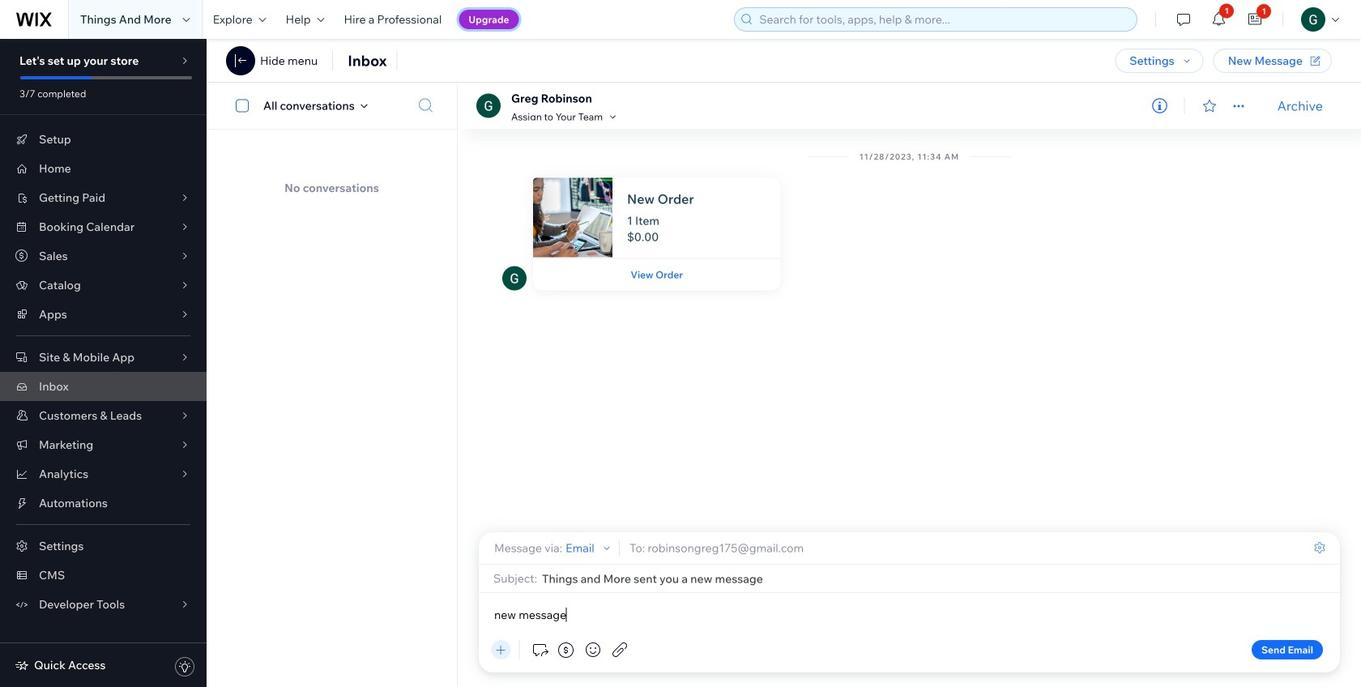 Task type: describe. For each thing, give the bounding box(es) containing it.
Type your message. Hit enter to submit. text field
[[492, 606, 1328, 624]]

sidebar element
[[0, 39, 207, 687]]

emojis image
[[584, 640, 603, 660]]

files image
[[610, 640, 630, 660]]

saved replies image
[[530, 640, 550, 660]]

greg robinson image
[[503, 266, 527, 291]]



Task type: locate. For each thing, give the bounding box(es) containing it.
Search for tools, apps, help & more... field
[[755, 8, 1133, 31]]

chat messages log
[[458, 129, 1362, 533]]

greg robinson image
[[477, 94, 501, 118]]

None field
[[542, 572, 1328, 586]]

None checkbox
[[227, 96, 263, 116]]



Task type: vqa. For each thing, say whether or not it's contained in the screenshot.
another
no



